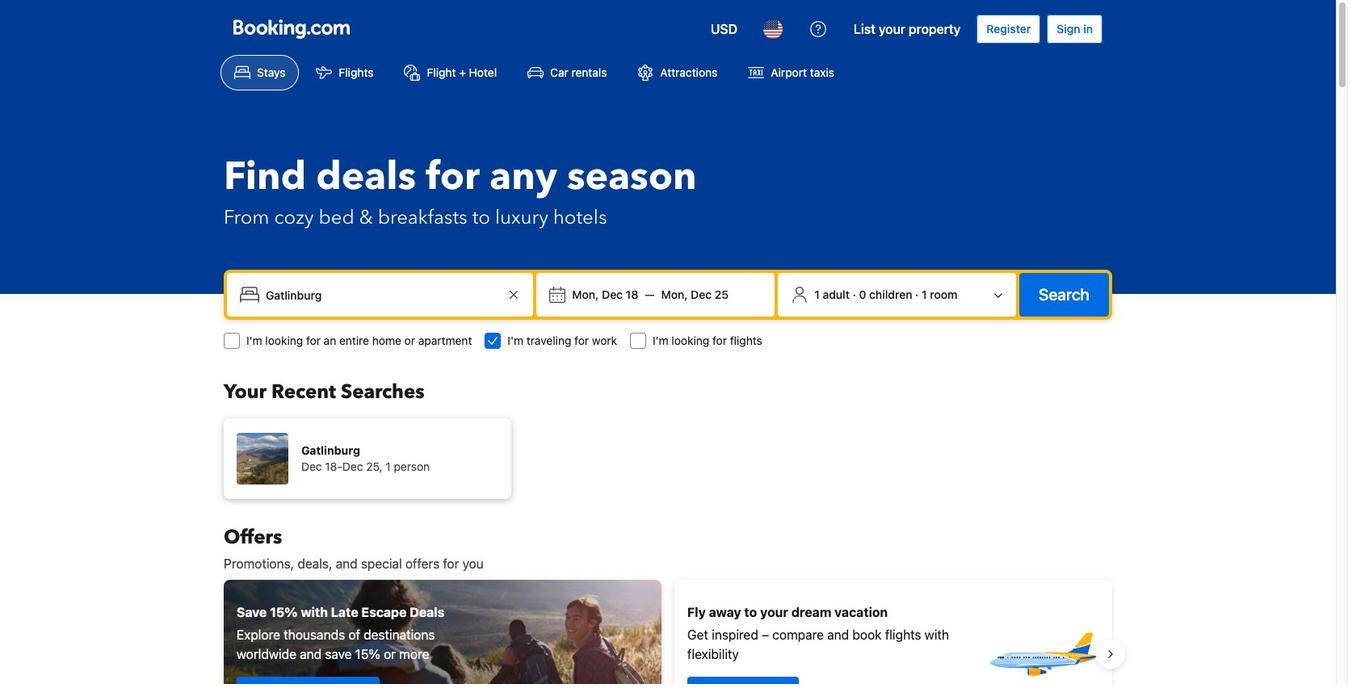 Task type: locate. For each thing, give the bounding box(es) containing it.
—
[[645, 288, 655, 301]]

2 mon, from the left
[[661, 288, 688, 301]]

attractions link
[[624, 55, 731, 90]]

looking left 'an'
[[265, 334, 303, 347]]

explore
[[237, 628, 280, 642]]

with up thousands
[[301, 605, 328, 620]]

an
[[324, 334, 336, 347]]

2 horizontal spatial 1
[[922, 288, 927, 301]]

and right deals,
[[336, 557, 358, 571]]

·
[[853, 288, 856, 301], [915, 288, 919, 301]]

thousands
[[284, 628, 345, 642]]

book
[[852, 628, 882, 642]]

2 · from the left
[[915, 288, 919, 301]]

mon, right the —
[[661, 288, 688, 301]]

for left 'an'
[[306, 334, 321, 347]]

1 horizontal spatial your
[[879, 22, 905, 36]]

2 horizontal spatial and
[[827, 628, 849, 642]]

to
[[472, 204, 490, 231], [744, 605, 757, 620]]

for for flights
[[712, 334, 727, 347]]

list your property
[[854, 22, 961, 36]]

mon, dec 18 button
[[566, 280, 645, 309]]

fly away to your dream vacation image
[[986, 598, 1099, 684]]

entire
[[339, 334, 369, 347]]

1 vertical spatial and
[[827, 628, 849, 642]]

your inside fly away to your dream vacation get inspired – compare and book flights with flexibility
[[760, 605, 788, 620]]

for down 25
[[712, 334, 727, 347]]

flight
[[427, 65, 456, 79]]

stays link
[[221, 55, 299, 90]]

0 horizontal spatial your
[[760, 605, 788, 620]]

2 vertical spatial and
[[300, 647, 322, 662]]

0 vertical spatial or
[[404, 334, 415, 347]]

find
[[224, 150, 306, 204]]

0 horizontal spatial flights
[[730, 334, 762, 347]]

0 vertical spatial to
[[472, 204, 490, 231]]

compare
[[772, 628, 824, 642]]

for left you
[[443, 557, 459, 571]]

luxury
[[495, 204, 548, 231]]

looking for i'm
[[265, 334, 303, 347]]

0 horizontal spatial to
[[472, 204, 490, 231]]

2 i'm from the left
[[508, 334, 523, 347]]

your right 'list'
[[879, 22, 905, 36]]

25,
[[366, 460, 383, 473]]

your recent searches
[[224, 379, 424, 405]]

1 horizontal spatial looking
[[672, 334, 709, 347]]

away
[[709, 605, 741, 620]]

1 horizontal spatial to
[[744, 605, 757, 620]]

1 vertical spatial to
[[744, 605, 757, 620]]

dec
[[602, 288, 623, 301], [691, 288, 712, 301], [301, 460, 322, 473], [342, 460, 363, 473]]

0 horizontal spatial 15%
[[270, 605, 298, 620]]

looking
[[265, 334, 303, 347], [672, 334, 709, 347]]

gatlinburg
[[301, 443, 360, 457]]

0 horizontal spatial 1
[[386, 460, 391, 473]]

register link
[[977, 15, 1041, 44]]

for inside find deals for any season from cozy bed & breakfasts to luxury hotels
[[426, 150, 480, 204]]

i'm up your
[[246, 334, 262, 347]]

1 vertical spatial or
[[384, 647, 396, 662]]

with
[[301, 605, 328, 620], [925, 628, 949, 642]]

taxis
[[810, 65, 834, 79]]

offers promotions, deals, and special offers for you
[[224, 524, 484, 571]]

search
[[1039, 285, 1090, 304]]

flights
[[730, 334, 762, 347], [885, 628, 921, 642]]

for
[[426, 150, 480, 204], [306, 334, 321, 347], [574, 334, 589, 347], [712, 334, 727, 347], [443, 557, 459, 571]]

mon, left 18
[[572, 288, 599, 301]]

promotions,
[[224, 557, 294, 571]]

1 horizontal spatial mon,
[[661, 288, 688, 301]]

flights right book
[[885, 628, 921, 642]]

usd
[[711, 22, 737, 36]]

1 horizontal spatial and
[[336, 557, 358, 571]]

with inside fly away to your dream vacation get inspired – compare and book flights with flexibility
[[925, 628, 949, 642]]

i'm left traveling
[[508, 334, 523, 347]]

group of friends hiking in the mountains on a sunny day image
[[224, 580, 662, 684]]

0 horizontal spatial i'm
[[246, 334, 262, 347]]

deals
[[316, 150, 416, 204]]

1 left room at the top right of the page
[[922, 288, 927, 301]]

i'm
[[246, 334, 262, 347], [508, 334, 523, 347]]

to right away
[[744, 605, 757, 620]]

or right home
[[404, 334, 415, 347]]

dec left 18-
[[301, 460, 322, 473]]

and inside 'save 15% with late escape deals explore thousands of destinations worldwide and save 15% or more'
[[300, 647, 322, 662]]

Where are you going? field
[[259, 280, 504, 309]]

or
[[404, 334, 415, 347], [384, 647, 396, 662]]

dec left 18
[[602, 288, 623, 301]]

0 vertical spatial with
[[301, 605, 328, 620]]

usd button
[[701, 10, 747, 48]]

0 horizontal spatial or
[[384, 647, 396, 662]]

save
[[237, 605, 267, 620]]

1 horizontal spatial 15%
[[355, 647, 380, 662]]

1 vertical spatial with
[[925, 628, 949, 642]]

looking right i'm at the left of page
[[672, 334, 709, 347]]

1 vertical spatial your
[[760, 605, 788, 620]]

for left work on the left of page
[[574, 334, 589, 347]]

with right book
[[925, 628, 949, 642]]

0 horizontal spatial mon,
[[572, 288, 599, 301]]

property
[[909, 22, 961, 36]]

1 i'm from the left
[[246, 334, 262, 347]]

0 horizontal spatial looking
[[265, 334, 303, 347]]

i'm for i'm traveling for work
[[508, 334, 523, 347]]

sign in link
[[1047, 15, 1103, 44]]

1 horizontal spatial i'm
[[508, 334, 523, 347]]

flexibility
[[687, 647, 739, 662]]

and left book
[[827, 628, 849, 642]]

0 horizontal spatial and
[[300, 647, 322, 662]]

your up –
[[760, 605, 788, 620]]

booking.com image
[[233, 19, 350, 39]]

dec left the 25,
[[342, 460, 363, 473]]

region
[[211, 573, 1125, 684]]

mon,
[[572, 288, 599, 301], [661, 288, 688, 301]]

0 vertical spatial and
[[336, 557, 358, 571]]

0 horizontal spatial ·
[[853, 288, 856, 301]]

dec left 25
[[691, 288, 712, 301]]

car
[[550, 65, 568, 79]]

special
[[361, 557, 402, 571]]

home
[[372, 334, 401, 347]]

for for work
[[574, 334, 589, 347]]

and down thousands
[[300, 647, 322, 662]]

&
[[359, 204, 373, 231]]

1 adult · 0 children · 1 room
[[814, 288, 958, 301]]

1 horizontal spatial with
[[925, 628, 949, 642]]

1 adult · 0 children · 1 room button
[[784, 279, 1010, 310]]

1 horizontal spatial flights
[[885, 628, 921, 642]]

gatlinburg dec 18-dec 25, 1 person
[[301, 443, 430, 473]]

season
[[567, 150, 697, 204]]

2 looking from the left
[[672, 334, 709, 347]]

1 right the 25,
[[386, 460, 391, 473]]

searches
[[341, 379, 424, 405]]

sign in
[[1057, 22, 1093, 36]]

deals,
[[297, 557, 332, 571]]

· right children
[[915, 288, 919, 301]]

0 vertical spatial flights
[[730, 334, 762, 347]]

for up breakfasts
[[426, 150, 480, 204]]

1 vertical spatial flights
[[885, 628, 921, 642]]

flights down mon, dec 25 button
[[730, 334, 762, 347]]

for for any
[[426, 150, 480, 204]]

0
[[859, 288, 866, 301]]

airport taxis link
[[734, 55, 848, 90]]

attractions
[[660, 65, 718, 79]]

i'm traveling for work
[[508, 334, 617, 347]]

or down destinations
[[384, 647, 396, 662]]

or inside 'save 15% with late escape deals explore thousands of destinations worldwide and save 15% or more'
[[384, 647, 396, 662]]

to inside fly away to your dream vacation get inspired – compare and book flights with flexibility
[[744, 605, 757, 620]]

15% right "save"
[[270, 605, 298, 620]]

escape
[[361, 605, 407, 620]]

of
[[348, 628, 360, 642]]

to left "luxury" on the left top of page
[[472, 204, 490, 231]]

any
[[489, 150, 557, 204]]

more
[[399, 647, 429, 662]]

0 horizontal spatial with
[[301, 605, 328, 620]]

1 horizontal spatial or
[[404, 334, 415, 347]]

1 left adult
[[814, 288, 820, 301]]

1 horizontal spatial ·
[[915, 288, 919, 301]]

1 vertical spatial 15%
[[355, 647, 380, 662]]

· left 0
[[853, 288, 856, 301]]

and
[[336, 557, 358, 571], [827, 628, 849, 642], [300, 647, 322, 662]]

15% down of
[[355, 647, 380, 662]]

your
[[224, 379, 267, 405]]

1 looking from the left
[[265, 334, 303, 347]]

your
[[879, 22, 905, 36], [760, 605, 788, 620]]



Task type: describe. For each thing, give the bounding box(es) containing it.
1 inside gatlinburg dec 18-dec 25, 1 person
[[386, 460, 391, 473]]

offers
[[224, 524, 282, 551]]

looking for i'm
[[672, 334, 709, 347]]

register
[[986, 22, 1031, 36]]

sign
[[1057, 22, 1080, 36]]

fly away to your dream vacation get inspired – compare and book flights with flexibility
[[687, 605, 949, 662]]

list
[[854, 22, 875, 36]]

recent
[[271, 379, 336, 405]]

1 mon, from the left
[[572, 288, 599, 301]]

children
[[869, 288, 912, 301]]

adult
[[823, 288, 850, 301]]

0 vertical spatial 15%
[[270, 605, 298, 620]]

inspired
[[712, 628, 758, 642]]

deals
[[410, 605, 445, 620]]

i'm looking for flights
[[653, 334, 762, 347]]

with inside 'save 15% with late escape deals explore thousands of destinations worldwide and save 15% or more'
[[301, 605, 328, 620]]

save
[[325, 647, 352, 662]]

flights
[[339, 65, 374, 79]]

fly
[[687, 605, 706, 620]]

work
[[592, 334, 617, 347]]

worldwide
[[237, 647, 296, 662]]

18
[[626, 288, 638, 301]]

mon, dec 25 button
[[655, 280, 735, 309]]

search button
[[1019, 273, 1109, 317]]

flight + hotel
[[427, 65, 497, 79]]

car rentals
[[550, 65, 607, 79]]

list your property link
[[844, 10, 970, 48]]

traveling
[[526, 334, 571, 347]]

you
[[462, 557, 484, 571]]

+
[[459, 65, 466, 79]]

in
[[1083, 22, 1093, 36]]

–
[[762, 628, 769, 642]]

for for an
[[306, 334, 321, 347]]

hotels
[[553, 204, 607, 231]]

vacation
[[835, 605, 888, 620]]

stays
[[257, 65, 285, 79]]

i'm for i'm looking for an entire home or apartment
[[246, 334, 262, 347]]

get
[[687, 628, 708, 642]]

from
[[224, 204, 269, 231]]

destinations
[[364, 628, 435, 642]]

airport
[[771, 65, 807, 79]]

person
[[394, 460, 430, 473]]

breakfasts
[[378, 204, 467, 231]]

dream
[[791, 605, 831, 620]]

save 15% with late escape deals explore thousands of destinations worldwide and save 15% or more
[[237, 605, 445, 662]]

offers
[[405, 557, 439, 571]]

apartment
[[418, 334, 472, 347]]

i'm
[[653, 334, 669, 347]]

to inside find deals for any season from cozy bed & breakfasts to luxury hotels
[[472, 204, 490, 231]]

18-
[[325, 460, 342, 473]]

cozy
[[274, 204, 314, 231]]

flights inside fly away to your dream vacation get inspired – compare and book flights with flexibility
[[885, 628, 921, 642]]

25
[[715, 288, 729, 301]]

and inside offers promotions, deals, and special offers for you
[[336, 557, 358, 571]]

i'm looking for an entire home or apartment
[[246, 334, 472, 347]]

mon, dec 18 — mon, dec 25
[[572, 288, 729, 301]]

for inside offers promotions, deals, and special offers for you
[[443, 557, 459, 571]]

0 vertical spatial your
[[879, 22, 905, 36]]

airport taxis
[[771, 65, 834, 79]]

find deals for any season from cozy bed & breakfasts to luxury hotels
[[224, 150, 697, 231]]

1 · from the left
[[853, 288, 856, 301]]

1 horizontal spatial 1
[[814, 288, 820, 301]]

bed
[[319, 204, 354, 231]]

hotel
[[469, 65, 497, 79]]

rentals
[[571, 65, 607, 79]]

flight + hotel link
[[390, 55, 511, 90]]

and inside fly away to your dream vacation get inspired – compare and book flights with flexibility
[[827, 628, 849, 642]]

flights link
[[302, 55, 387, 90]]

room
[[930, 288, 958, 301]]

region containing save 15% with late escape deals
[[211, 573, 1125, 684]]

late
[[331, 605, 358, 620]]

car rentals link
[[514, 55, 621, 90]]



Task type: vqa. For each thing, say whether or not it's contained in the screenshot.
and in the "OFFERS PROMOTIONS, DEALS, AND SPECIAL OFFERS FOR YOU"
yes



